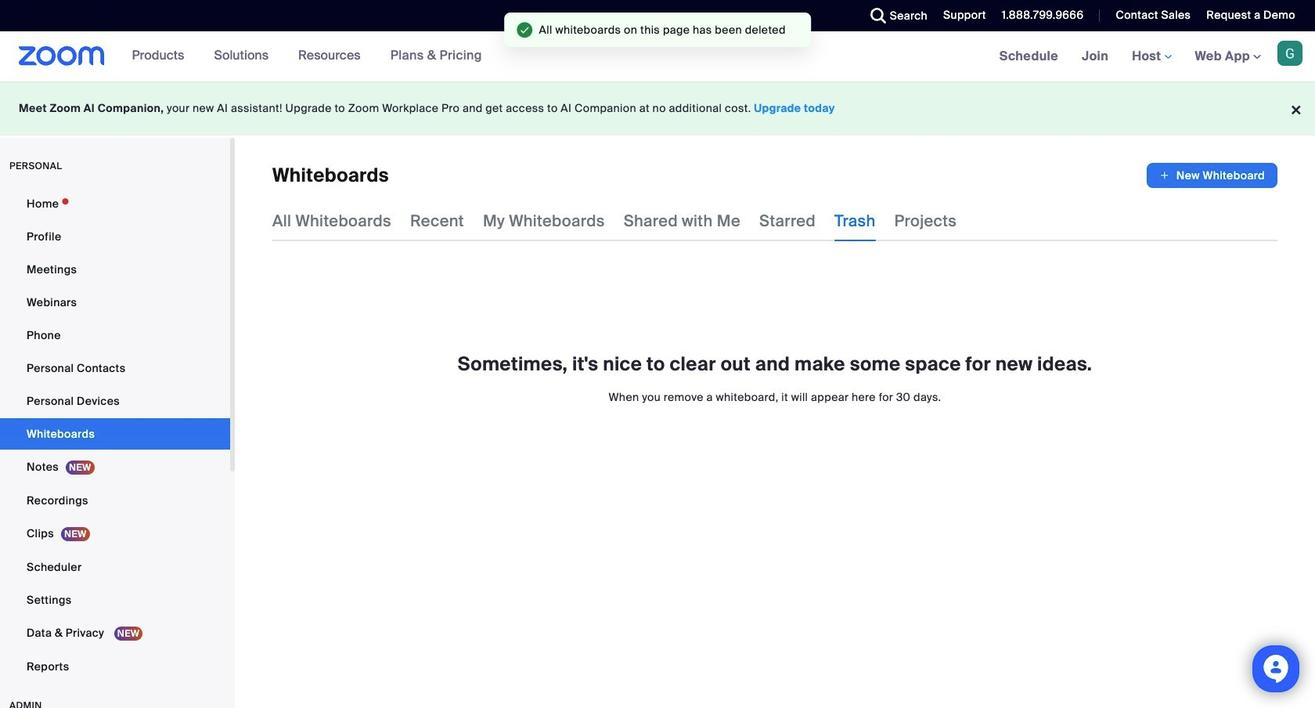 Task type: locate. For each thing, give the bounding box(es) containing it.
footer
[[0, 81, 1316, 136]]

meetings navigation
[[988, 31, 1316, 82]]

zoom logo image
[[19, 46, 105, 66]]

tabs of all whiteboard page tab list
[[273, 201, 957, 241]]

banner
[[0, 31, 1316, 82]]

application
[[1147, 163, 1278, 188]]

product information navigation
[[120, 31, 494, 81]]

success image
[[517, 22, 533, 38]]



Task type: describe. For each thing, give the bounding box(es) containing it.
profile picture image
[[1278, 41, 1303, 66]]

add image
[[1160, 168, 1171, 183]]

personal menu menu
[[0, 188, 230, 684]]



Task type: vqa. For each thing, say whether or not it's contained in the screenshot.
meetings NAVIGATION at the top right
yes



